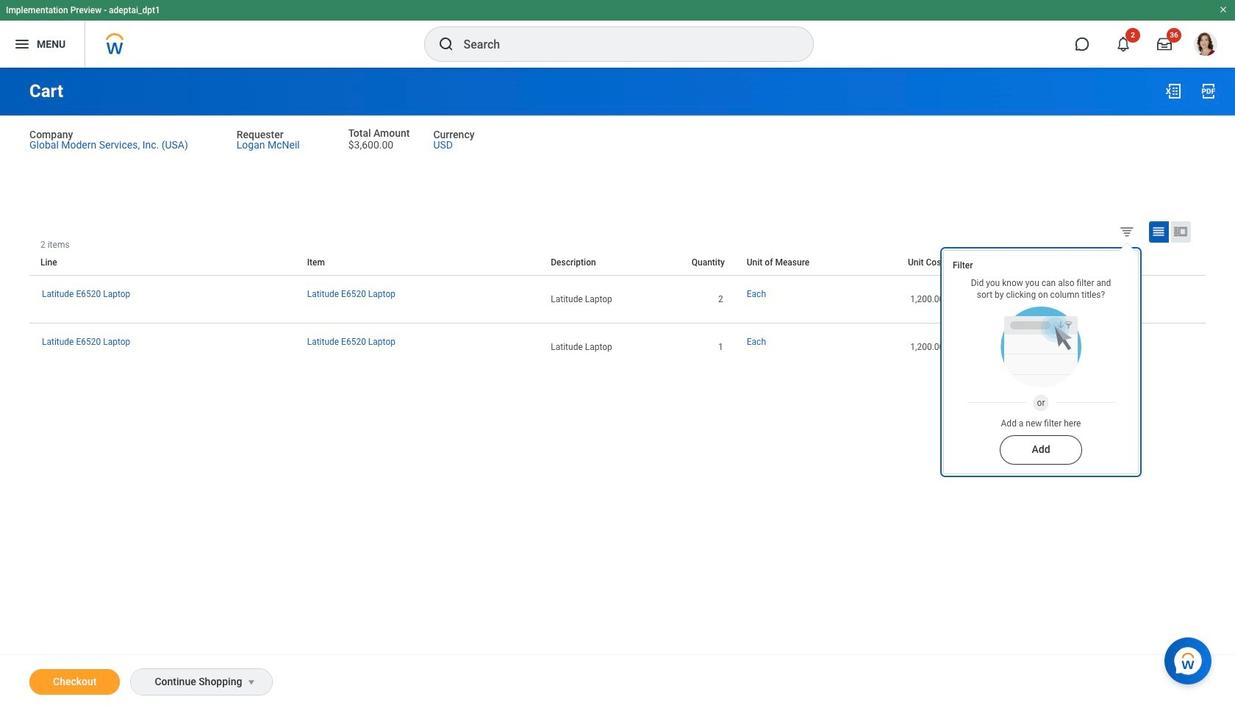 Task type: describe. For each thing, give the bounding box(es) containing it.
export to excel image
[[1165, 82, 1183, 100]]

Toggle to Grid view radio
[[1149, 221, 1169, 243]]

profile logan mcneil image
[[1194, 32, 1218, 59]]

Search Workday  search field
[[464, 28, 783, 60]]

justify image
[[13, 35, 31, 53]]

view printable version (pdf) image
[[1200, 82, 1218, 100]]

notifications large image
[[1116, 37, 1131, 51]]



Task type: locate. For each thing, give the bounding box(es) containing it.
banner
[[0, 0, 1235, 68]]

toggle to list detail view image
[[1174, 224, 1188, 239]]

inbox large image
[[1157, 37, 1172, 51]]

toolbar
[[1195, 240, 1206, 250]]

option group
[[1116, 220, 1202, 246]]

select to filter grid data image
[[1119, 223, 1135, 239]]

Toggle to List Detail view radio
[[1171, 221, 1191, 243]]

caret down image
[[243, 677, 261, 688]]

main content
[[0, 68, 1235, 708]]

toggle to grid view image
[[1152, 224, 1166, 239]]

dialog
[[944, 235, 1139, 474]]

search image
[[437, 35, 455, 53]]

close environment banner image
[[1219, 5, 1228, 14]]



Task type: vqa. For each thing, say whether or not it's contained in the screenshot.
Select to filter grid data icon
yes



